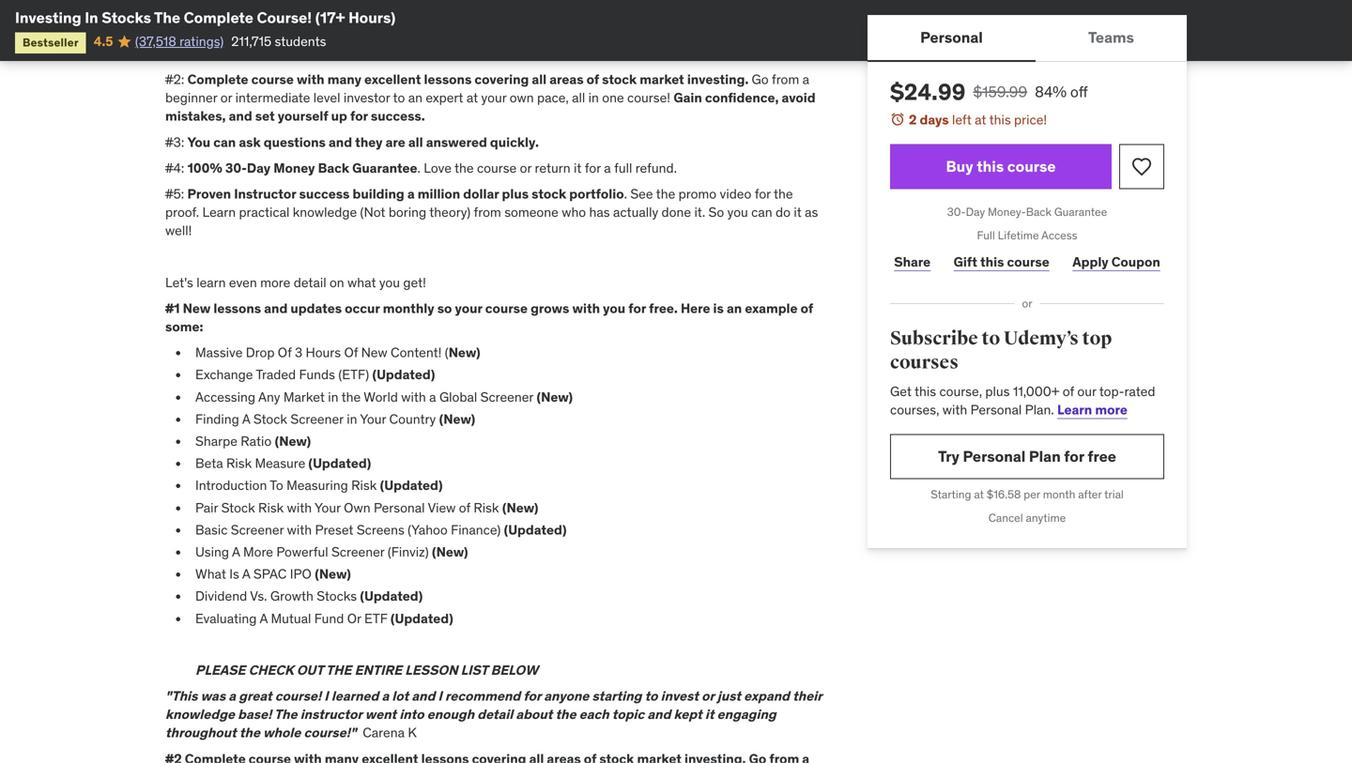 Task type: locate. For each thing, give the bounding box(es) containing it.
your down covering
[[481, 89, 507, 106]]

#1: new lessons and updates occur monthly so your course grows with you for free. (just added 3 hours!)
[[165, 45, 816, 62]]

occur inside let's learn even more detail on what you get! #1 new lessons and updates occur monthly so your course grows with you for free. here is an example of some:
[[345, 300, 380, 317]]

2 vertical spatial your
[[455, 300, 482, 317]]

monthly
[[385, 45, 437, 62], [383, 300, 434, 317]]

it.
[[694, 204, 705, 221]]

0 horizontal spatial from
[[474, 204, 501, 221]]

new inside let's learn even more detail on what you get! #1 new lessons and updates occur monthly so your course grows with you for free. here is an example of some:
[[183, 300, 211, 317]]

just
[[717, 688, 741, 705]]

more up "(37,518 ratings)"
[[165, 1, 197, 18]]

the up (37,518
[[154, 8, 180, 27]]

0 horizontal spatial day
[[247, 160, 271, 176]]

all up the pace,
[[532, 71, 547, 88]]

100%
[[187, 160, 222, 176]]

students down course!
[[275, 33, 326, 50]]

apply coupon
[[1073, 253, 1160, 270]]

1 vertical spatial grows
[[531, 300, 569, 317]]

it inside '"this was a great course! i learned a lot and i recommend for anyone starting to invest or just expand their knowledge base! the instructor went into enough detail about the each topic and kept it engaging throughout the whole course!"'
[[705, 706, 714, 723]]

0 vertical spatial at
[[467, 89, 478, 106]]

here
[[681, 300, 710, 317]]

to inside subscribe to udemy's top courses
[[982, 327, 1000, 350]]

(updated) down content!
[[372, 366, 435, 383]]

more
[[260, 274, 291, 291], [1095, 401, 1128, 418]]

1 horizontal spatial knowledge
[[293, 204, 357, 221]]

is
[[713, 300, 724, 317]]

alarm image
[[890, 112, 905, 127]]

example
[[745, 300, 798, 317]]

in
[[588, 89, 599, 106], [328, 389, 339, 406], [347, 411, 357, 428]]

to left invest
[[645, 688, 658, 705]]

for
[[631, 45, 648, 62], [350, 108, 368, 125], [585, 160, 601, 176], [755, 185, 771, 202], [628, 300, 646, 317], [1064, 447, 1084, 466], [523, 688, 541, 705]]

1 vertical spatial top
[[1082, 327, 1112, 350]]

free. left here
[[649, 300, 678, 317]]

a inside massive drop of 3 hours of new content! ( new) exchange traded funds (etf) (updated) accessing any market in the world with a global screener (new) finding a stock screener in your country (new) sharpe ratio (new) beta risk measure (updated) introduction to measuring risk (updated) pair stock risk with your own personal view of risk (new) basic screener with preset screens (yahoo finance) (updated) using a more powerful screener (finviz) (new) what is a spac ipo (new)​ dividend vs. growth stocks (updated)
[[429, 389, 436, 406]]

of up (etf)
[[344, 344, 358, 361]]

of inside let's learn even more detail on what you get! #1 new lessons and updates occur monthly so your course grows with you for free. here is an example of some:
[[801, 300, 813, 317]]

world
[[364, 389, 398, 406]]

can inside . see the promo video for the proof. learn practical knowledge (not boring theory) from someone who has actually done it. so you can do it as well!
[[751, 204, 773, 221]]

0 vertical spatial plus
[[502, 185, 529, 202]]

promo
[[679, 185, 717, 202]]

0 vertical spatial knowledge
[[293, 204, 357, 221]]

all for quickly.
[[408, 134, 423, 151]]

screener down the screens
[[331, 544, 385, 561]]

market
[[284, 389, 325, 406]]

2 horizontal spatial in
[[588, 89, 599, 106]]

stock
[[602, 71, 637, 88], [532, 185, 566, 202]]

i
[[324, 688, 328, 705], [438, 688, 442, 705]]

0 horizontal spatial stock
[[532, 185, 566, 202]]

have
[[329, 1, 358, 18]]

about
[[516, 706, 553, 723]]

detail inside let's learn even more detail on what you get! #1 new lessons and updates occur monthly so your course grows with you for free. here is an example of some:
[[294, 274, 326, 291]]

view
[[428, 499, 456, 516]]

0 vertical spatial stock
[[602, 71, 637, 88]]

1 vertical spatial stocks
[[317, 588, 357, 605]]

0 vertical spatial the
[[154, 8, 180, 27]]

0 vertical spatial an
[[408, 89, 423, 106]]

1 vertical spatial 30-
[[947, 205, 966, 219]]

courses,
[[890, 401, 939, 418]]

knowledge down success
[[293, 204, 357, 221]]

subscribe
[[890, 327, 978, 350]]

1 vertical spatial learn
[[1057, 401, 1092, 418]]

so up (
[[437, 300, 452, 317]]

joined
[[361, 1, 400, 18]]

2 vertical spatial lessons
[[214, 300, 261, 317]]

0 horizontal spatial in
[[328, 389, 339, 406]]

more inside let's learn even more detail on what you get! #1 new lessons and updates occur monthly so your course grows with you for free. here is an example of some:
[[260, 274, 291, 291]]

stocks up '4.5' at the top left of the page
[[102, 8, 151, 27]]

success
[[299, 185, 350, 202]]

learn down 'our'
[[1057, 401, 1092, 418]]

gift this course link
[[950, 243, 1054, 281]]

their
[[793, 688, 822, 705]]

back up the lifetime
[[1026, 205, 1052, 219]]

you down video
[[727, 204, 748, 221]]

0 vertical spatial from
[[772, 71, 799, 88]]

1 horizontal spatial 3
[[759, 45, 767, 62]]

a left full
[[604, 160, 611, 176]]

monthly down the get!
[[383, 300, 434, 317]]

list
[[461, 662, 488, 679]]

you
[[187, 134, 211, 151]]

why.
[[473, 19, 499, 36]]

grows
[[533, 45, 572, 62], [531, 300, 569, 317]]

1 horizontal spatial the
[[274, 706, 297, 723]]

(37,518
[[135, 33, 176, 50]]

1 horizontal spatial detail
[[477, 706, 513, 723]]

(etf)
[[338, 366, 369, 383]]

boring
[[389, 204, 426, 221]]

1 vertical spatial can
[[751, 204, 773, 221]]

a up avoid
[[803, 71, 810, 88]]

for up portfolio
[[585, 160, 601, 176]]

1 vertical spatial .
[[624, 185, 627, 202]]

pace,
[[537, 89, 569, 106]]

vs.
[[250, 588, 267, 605]]

stock up someone
[[532, 185, 566, 202]]

enough
[[427, 706, 474, 723]]

the
[[154, 8, 180, 27], [274, 706, 297, 723]]

monthly inside let's learn even more detail on what you get! #1 new lessons and updates occur monthly so your course grows with you for free. here is an example of some:
[[383, 300, 434, 317]]

top
[[390, 19, 410, 36], [1082, 327, 1112, 350]]

tab list containing personal
[[868, 15, 1187, 62]]

2 of from the left
[[344, 344, 358, 361]]

this inside get this course, plus 11,000+ of our top-rated courses, with personal plan.
[[915, 383, 936, 400]]

3 left the hours
[[295, 344, 303, 361]]

can inside "#3: you can ask questions and they are all answered quickly. #4: 100% 30-day money back guarantee . love the course or return it for a full refund."
[[213, 134, 236, 151]]

all inside "#3: you can ask questions and they are all answered quickly. #4: 100% 30-day money back guarantee . love the course or return it for a full refund."
[[408, 134, 423, 151]]

0 horizontal spatial .
[[417, 160, 421, 176]]

top up 'our'
[[1082, 327, 1112, 350]]

1 vertical spatial all
[[572, 89, 585, 106]]

more up spac
[[243, 544, 273, 561]]

and up drop
[[264, 300, 288, 317]]

of left 'our'
[[1063, 383, 1074, 400]]

this for buy
[[977, 157, 1004, 176]]

month
[[1043, 487, 1076, 502]]

entire
[[355, 662, 402, 679]]

of inside get this course, plus 11,000+ of our top-rated courses, with personal plan.
[[1063, 383, 1074, 400]]

is
[[229, 566, 239, 583]]

guarantee up access
[[1054, 205, 1107, 219]]

students for more
[[200, 1, 256, 18]]

the inside massive drop of 3 hours of new content! ( new) exchange traded funds (etf) (updated) accessing any market in the world with a global screener (new) finding a stock screener in your country (new) sharpe ratio (new) beta risk measure (updated) introduction to measuring risk (updated) pair stock risk with your own personal view of risk (new) basic screener with preset screens (yahoo finance) (updated) using a more powerful screener (finviz) (new) what is a spac ipo (new)​ dividend vs. growth stocks (updated)
[[341, 389, 361, 406]]

updates
[[293, 45, 344, 62], [291, 300, 342, 317]]

0 horizontal spatial i
[[324, 688, 328, 705]]

personal button
[[868, 15, 1036, 60]]

0 vertical spatial it
[[574, 160, 582, 176]]

occur down what
[[345, 300, 380, 317]]

0 vertical spatial can
[[213, 134, 236, 151]]

0 horizontal spatial an
[[408, 89, 423, 106]]

0 horizontal spatial more
[[260, 274, 291, 291]]

a down vs. at the left of the page
[[260, 610, 268, 627]]

3 up go
[[759, 45, 767, 62]]

1 vertical spatial market
[[640, 71, 684, 88]]

at right the left
[[975, 111, 986, 128]]

go
[[752, 71, 769, 88]]

stocks down (new)​
[[317, 588, 357, 605]]

1 horizontal spatial all
[[532, 71, 547, 88]]

wishlist image
[[1131, 156, 1153, 178]]

0 horizontal spatial top
[[390, 19, 410, 36]]

0 horizontal spatial of
[[278, 344, 292, 361]]

gift this course
[[954, 253, 1050, 270]]

4.5
[[94, 33, 113, 50]]

1 horizontal spatial students
[[275, 33, 326, 50]]

for inside gain confidence, avoid mistakes, and set yourself up for success.
[[350, 108, 368, 125]]

your inside go from a beginner or intermediate level investor to an expert at your own pace, all in one course!
[[481, 89, 507, 106]]

plus up someone
[[502, 185, 529, 202]]

(new)​
[[315, 566, 351, 583]]

and inside let's learn even more detail on what you get! #1 new lessons and updates occur monthly so your course grows with you for free. here is an example of some:
[[264, 300, 288, 317]]

the down base!
[[239, 725, 260, 742]]

more inside massive drop of 3 hours of new content! ( new) exchange traded funds (etf) (updated) accessing any market in the world with a global screener (new) finding a stock screener in your country (new) sharpe ratio (new) beta risk measure (updated) introduction to measuring risk (updated) pair stock risk with your own personal view of risk (new) basic screener with preset screens (yahoo finance) (updated) using a more powerful screener (finviz) (new) what is a spac ipo (new)​ dividend vs. growth stocks (updated)
[[243, 544, 273, 561]]

1 horizontal spatial can
[[751, 204, 773, 221]]

updates inside let's learn even more detail on what you get! #1 new lessons and updates occur monthly so your course grows with you for free. here is an example of some:
[[291, 300, 342, 317]]

30- down buy
[[947, 205, 966, 219]]

back inside 30-day money-back guarantee full lifetime access
[[1026, 205, 1052, 219]]

preset
[[315, 522, 354, 538]]

1 vertical spatial 3
[[295, 344, 303, 361]]

personal inside massive drop of 3 hours of new content! ( new) exchange traded funds (etf) (updated) accessing any market in the world with a global screener (new) finding a stock screener in your country (new) sharpe ratio (new) beta risk measure (updated) introduction to measuring risk (updated) pair stock risk with your own personal view of risk (new) basic screener with preset screens (yahoo finance) (updated) using a more powerful screener (finviz) (new) what is a spac ipo (new)​ dividend vs. growth stocks (updated)
[[374, 499, 425, 516]]

0 horizontal spatial students
[[200, 1, 256, 18]]

tab list
[[868, 15, 1187, 62]]

with
[[574, 45, 602, 62], [297, 71, 325, 88], [572, 300, 600, 317], [401, 389, 426, 406], [943, 401, 968, 418], [287, 499, 312, 516], [287, 522, 312, 538]]

1 vertical spatial free.
[[649, 300, 678, 317]]

accessing
[[195, 389, 255, 406]]

course! inside '"this was a great course! i learned a lot and i recommend for anyone starting to invest or just expand their knowledge base! the instructor went into enough detail about the each topic and kept it engaging throughout the whole course!"'
[[275, 688, 321, 705]]

#1
[[165, 300, 180, 317]]

it left as
[[794, 204, 802, 221]]

0 horizontal spatial can
[[213, 134, 236, 151]]

. left 'love'
[[417, 160, 421, 176]]

(17+
[[315, 8, 345, 27]]

day up instructor
[[247, 160, 271, 176]]

as
[[805, 204, 818, 221]]

in down the funds
[[328, 389, 339, 406]]

for right video
[[755, 185, 771, 202]]

1 horizontal spatial it
[[705, 706, 714, 723]]

left
[[952, 111, 972, 128]]

learn down proven
[[202, 204, 236, 221]]

free. left (just
[[651, 45, 680, 62]]

2 horizontal spatial it
[[794, 204, 802, 221]]

an inside go from a beginner or intermediate level investor to an expert at your own pace, all in one course!
[[408, 89, 423, 106]]

. left see
[[624, 185, 627, 202]]

1 vertical spatial new
[[183, 300, 211, 317]]

invest
[[661, 688, 699, 705]]

1 horizontal spatial more
[[1095, 401, 1128, 418]]

0 horizontal spatial back
[[318, 160, 349, 176]]

market left investing
[[565, 1, 609, 18]]

1 vertical spatial plus
[[985, 383, 1010, 400]]

so down reasons
[[439, 45, 454, 62]]

in
[[85, 8, 98, 27]]

new up (etf)
[[361, 344, 388, 361]]

lesson
[[405, 662, 458, 679]]

your up preset on the left bottom of the page
[[315, 499, 341, 516]]

0 vertical spatial course!
[[627, 89, 670, 106]]

share
[[894, 253, 931, 270]]

you inside . see the promo video for the proof. learn practical knowledge (not boring theory) from someone who has actually done it. so you can do it as well!
[[727, 204, 748, 221]]

1 horizontal spatial an
[[727, 300, 742, 317]]

what
[[347, 274, 376, 291]]

top inside subscribe to udemy's top courses
[[1082, 327, 1112, 350]]

0 vertical spatial day
[[247, 160, 271, 176]]

stock down 'introduction'
[[221, 499, 255, 516]]

an up success.
[[408, 89, 423, 106]]

more
[[165, 1, 197, 18], [243, 544, 273, 561]]

a up 'ratio'
[[242, 411, 250, 428]]

or right beginner
[[220, 89, 232, 106]]

learn inside . see the promo video for the proof. learn practical knowledge (not boring theory) from someone who has actually done it. so you can do it as well!
[[202, 204, 236, 221]]

1 horizontal spatial day
[[966, 205, 985, 219]]

1 vertical spatial more
[[1095, 401, 1128, 418]]

can left do
[[751, 204, 773, 221]]

investing
[[15, 8, 81, 27]]

2 horizontal spatial all
[[572, 89, 585, 106]]

so inside let's learn even more detail on what you get! #1 new lessons and updates occur monthly so your course grows with you for free. here is an example of some:
[[437, 300, 452, 317]]

personal inside button
[[920, 28, 983, 47]]

measuring
[[287, 477, 348, 494]]

3 inside massive drop of 3 hours of new content! ( new) exchange traded funds (etf) (updated) accessing any market in the world with a global screener (new) finding a stock screener in your country (new) sharpe ratio (new) beta risk measure (updated) introduction to measuring risk (updated) pair stock risk with your own personal view of risk (new) basic screener with preset screens (yahoo finance) (updated) using a more powerful screener (finviz) (new) what is a spac ipo (new)​ dividend vs. growth stocks (updated)
[[295, 344, 303, 361]]

stocks inside massive drop of 3 hours of new content! ( new) exchange traded funds (etf) (updated) accessing any market in the world with a global screener (new) finding a stock screener in your country (new) sharpe ratio (new) beta risk measure (updated) introduction to measuring risk (updated) pair stock risk with your own personal view of risk (new) basic screener with preset screens (yahoo finance) (updated) using a more powerful screener (finviz) (new) what is a spac ipo (new)​ dividend vs. growth stocks (updated)
[[317, 588, 357, 605]]

your up new)
[[455, 300, 482, 317]]

free
[[1088, 447, 1116, 466]]

1 horizontal spatial stock
[[602, 71, 637, 88]]

occur down out
[[347, 45, 382, 62]]

see
[[630, 185, 653, 202]]

detail left what
[[294, 274, 326, 291]]

a left global at bottom left
[[429, 389, 436, 406]]

massive
[[195, 344, 243, 361]]

the inside '"this was a great course! i learned a lot and i recommend for anyone starting to invest or just expand their knowledge base! the instructor went into enough detail about the each topic and kept it engaging throughout the whole course!"'
[[274, 706, 297, 723]]

2 vertical spatial all
[[408, 134, 423, 151]]

1 vertical spatial day
[[966, 205, 985, 219]]

1 vertical spatial in
[[328, 389, 339, 406]]

it inside . see the promo video for the proof. learn practical knowledge (not boring theory) from someone who has actually done it. so you can do it as well!
[[794, 204, 802, 221]]

of right areas
[[587, 71, 599, 88]]

the up the whole
[[274, 706, 297, 723]]

days
[[920, 111, 949, 128]]

0 horizontal spatial market
[[565, 1, 609, 18]]

0 horizontal spatial knowledge
[[165, 706, 235, 723]]

0 vertical spatial students
[[200, 1, 256, 18]]

of right view
[[459, 499, 470, 516]]

0 vertical spatial more
[[165, 1, 197, 18]]

your down world in the left of the page
[[360, 411, 386, 428]]

1 horizontal spatial your
[[360, 411, 386, 428]]

1 vertical spatial updates
[[291, 300, 342, 317]]

ipo
[[290, 566, 312, 583]]

risk down 'to'
[[258, 499, 284, 516]]

i up instructor
[[324, 688, 328, 705]]

this inside button
[[977, 157, 1004, 176]]

investing in stocks the complete course! (17+ hours)
[[15, 8, 396, 27]]

1 horizontal spatial learn
[[1057, 401, 1092, 418]]

new right #1:
[[185, 45, 213, 62]]

1 horizontal spatial course!
[[627, 89, 670, 106]]

and down read
[[266, 45, 290, 62]]

to inside go from a beginner or intermediate level investor to an expert at your own pace, all in one course!
[[393, 89, 405, 106]]

it right kept
[[705, 706, 714, 723]]

an inside let's learn even more detail on what you get! #1 new lessons and updates occur monthly so your course grows with you for free. here is an example of some:
[[727, 300, 742, 317]]

to up success.
[[393, 89, 405, 106]]

11,000+
[[1013, 383, 1060, 400]]

0 vertical spatial 30-
[[225, 160, 247, 176]]

0 horizontal spatial detail
[[294, 274, 326, 291]]

complete
[[184, 8, 253, 27], [187, 71, 248, 88]]

one
[[602, 89, 624, 106]]

proven
[[187, 185, 231, 202]]

1 horizontal spatial in
[[347, 411, 357, 428]]

updates up the hours
[[291, 300, 342, 317]]

0 horizontal spatial all
[[408, 134, 423, 151]]

your
[[457, 45, 484, 62], [481, 89, 507, 106], [455, 300, 482, 317]]

84%
[[1035, 82, 1067, 101]]

students for 211,715
[[275, 33, 326, 50]]

0 vertical spatial in
[[588, 89, 599, 106]]

market up gain
[[640, 71, 684, 88]]

1 vertical spatial your
[[315, 499, 341, 516]]

0 vertical spatial market
[[565, 1, 609, 18]]

0 horizontal spatial learn
[[202, 204, 236, 221]]

1 vertical spatial monthly
[[383, 300, 434, 317]]

courses
[[890, 351, 959, 374]]

(just
[[683, 45, 713, 62]]

1 vertical spatial knowledge
[[165, 706, 235, 723]]

and down up at the top
[[329, 134, 352, 151]]

this for gift
[[980, 253, 1004, 270]]

1 vertical spatial your
[[481, 89, 507, 106]]

yourself
[[278, 108, 328, 125]]

30- inside 30-day money-back guarantee full lifetime access
[[947, 205, 966, 219]]

complete up beginner
[[187, 71, 248, 88]]

day inside 30-day money-back guarantee full lifetime access
[[966, 205, 985, 219]]

course! right "one"
[[627, 89, 670, 106]]

0 vertical spatial lessons
[[216, 45, 263, 62]]

cancel
[[989, 511, 1023, 525]]

1 horizontal spatial more
[[243, 544, 273, 561]]

guarantee inside "#3: you can ask questions and they are all answered quickly. #4: 100% 30-day money back guarantee . love the course or return it for a full refund."
[[352, 160, 417, 176]]

lessons inside let's learn even more detail on what you get! #1 new lessons and updates occur monthly so your course grows with you for free. here is an example of some:
[[214, 300, 261, 317]]

back inside "#3: you can ask questions and they are all answered quickly. #4: 100% 30-day money back guarantee . love the course or return it for a full refund."
[[318, 160, 349, 176]]

for up the about at the left
[[523, 688, 541, 705]]

an right 'is'
[[727, 300, 742, 317]]

1 vertical spatial so
[[437, 300, 452, 317]]

guarantee
[[352, 160, 417, 176], [1054, 205, 1107, 219]]

1 horizontal spatial of
[[344, 344, 358, 361]]

some:
[[165, 318, 203, 335]]

lessons up expert
[[424, 71, 472, 88]]

go from a beginner or intermediate level investor to an expert at your own pace, all in one course!
[[165, 71, 810, 106]]

stock down 'any' on the left bottom of page
[[253, 411, 287, 428]]

(
[[445, 344, 449, 361]]

0 vertical spatial learn
[[202, 204, 236, 221]]

30- down ask at the top of page
[[225, 160, 247, 176]]

1 vertical spatial an
[[727, 300, 742, 317]]

2 vertical spatial new
[[361, 344, 388, 361]]

lessons down udemy!
[[216, 45, 263, 62]]

0 horizontal spatial course!
[[275, 688, 321, 705]]

at
[[467, 89, 478, 106], [975, 111, 986, 128], [974, 487, 984, 502]]

powerful
[[276, 544, 328, 561]]

1 vertical spatial more
[[243, 544, 273, 561]]

0 horizontal spatial the
[[154, 8, 180, 27]]

refund.
[[635, 160, 677, 176]]

in left "one"
[[588, 89, 599, 106]]

carena
[[363, 725, 405, 742]]

3
[[759, 45, 767, 62], [295, 344, 303, 361]]

all right are at top left
[[408, 134, 423, 151]]

this right gift at the top right of page
[[980, 253, 1004, 270]]



Task type: vqa. For each thing, say whether or not it's contained in the screenshot.
new
yes



Task type: describe. For each thing, give the bounding box(es) containing it.
grows inside let's learn even more detail on what you get! #1 new lessons and updates occur monthly so your course grows with you for free. here is an example of some:
[[531, 300, 569, 317]]

knowledge inside '"this was a great course! i learned a lot and i recommend for anyone starting to invest or just expand their knowledge base! the instructor went into enough detail about the each topic and kept it engaging throughout the whole course!"'
[[165, 706, 235, 723]]

apply
[[1073, 253, 1109, 270]]

topic
[[612, 706, 644, 723]]

do
[[776, 204, 791, 221]]

dollar
[[463, 185, 499, 202]]

a inside go from a beginner or intermediate level investor to an expert at your own pace, all in one course!
[[803, 71, 810, 88]]

1 vertical spatial at
[[975, 111, 986, 128]]

buy this course
[[946, 157, 1056, 176]]

2 days left at this price!
[[909, 111, 1047, 128]]

from inside . see the promo video for the proof. learn practical knowledge (not boring theory) from someone who has actually done it. so you can do it as well!
[[474, 204, 501, 221]]

#5: proven instructor success building a million dollar plus stock portfolio
[[165, 185, 624, 202]]

for inside '"this was a great course! i learned a lot and i recommend for anyone starting to invest or just expand their knowledge base! the instructor went into enough detail about the each topic and kept it engaging throughout the whole course!"'
[[523, 688, 541, 705]]

let's learn even more detail on what you get! #1 new lessons and updates occur monthly so your course grows with you for free. here is an example of some:
[[165, 274, 813, 335]]

on down more students (199,000+) have joined this
[[287, 19, 302, 36]]

day inside "#3: you can ask questions and they are all answered quickly. #4: 100% 30-day money back guarantee . love the course or return it for a full refund."
[[247, 160, 271, 176]]

(updated) right "finance)"
[[504, 522, 567, 538]]

and up into
[[412, 688, 435, 705]]

or inside "#3: you can ask questions and they are all answered quickly. #4: 100% 30-day money back guarantee . love the course or return it for a full refund."
[[520, 160, 532, 176]]

what
[[195, 566, 226, 583]]

get
[[890, 383, 912, 400]]

engaging
[[717, 706, 776, 723]]

(updated) up view
[[380, 477, 443, 494]]

on up #1:
[[165, 19, 181, 36]]

$159.99
[[973, 82, 1028, 101]]

screener down 'market'
[[291, 411, 344, 428]]

screener right basic at the bottom of the page
[[231, 522, 284, 538]]

of inside massive drop of 3 hours of new content! ( new) exchange traded funds (etf) (updated) accessing any market in the world with a global screener (new) finding a stock screener in your country (new) sharpe ratio (new) beta risk measure (updated) introduction to measuring risk (updated) pair stock risk with your own personal view of risk (new) basic screener with preset screens (yahoo finance) (updated) using a more powerful screener (finviz) (new) what is a spac ipo (new)​ dividend vs. growth stocks (updated)
[[459, 499, 470, 516]]

own
[[510, 89, 534, 106]]

confidence,
[[705, 89, 779, 106]]

you up "one"
[[605, 45, 628, 62]]

beta
[[195, 455, 223, 472]]

from inside go from a beginner or intermediate level investor to an expert at your own pace, all in one course!
[[772, 71, 799, 88]]

all for of
[[532, 71, 547, 88]]

the
[[326, 662, 352, 679]]

#2:
[[165, 71, 184, 88]]

#5:
[[165, 185, 184, 202]]

or inside go from a beginner or intermediate level investor to an expert at your own pace, all in one course!
[[220, 89, 232, 106]]

a up the boring
[[407, 185, 415, 202]]

screener right global at bottom left
[[480, 389, 534, 406]]

course inside most complete stock market investing course than any other on on udemy!
[[673, 1, 715, 18]]

1 vertical spatial complete
[[187, 71, 248, 88]]

for inside "#3: you can ask questions and they are all answered quickly. #4: 100% 30-day money back guarantee . love the course or return it for a full refund."
[[585, 160, 601, 176]]

covering
[[475, 71, 529, 88]]

or up udemy's
[[1022, 296, 1033, 311]]

(updated) up measuring
[[308, 455, 371, 472]]

at inside starting at $16.58 per month after trial cancel anytime
[[974, 487, 984, 502]]

try personal plan for free
[[938, 447, 1116, 466]]

0 horizontal spatial more
[[165, 1, 197, 18]]

course! inside go from a beginner or intermediate level investor to an expert at your own pace, all in one course!
[[627, 89, 670, 106]]

plus inside get this course, plus 11,000+ of our top-rated courses, with personal plan.
[[985, 383, 1010, 400]]

the up done
[[656, 185, 675, 202]]

. inside . see the promo video for the proof. learn practical knowledge (not boring theory) from someone who has actually done it. so you can do it as well!
[[624, 185, 627, 202]]

quickly.
[[490, 134, 539, 151]]

theory)
[[429, 204, 471, 221]]

1 i from the left
[[324, 688, 328, 705]]

and down invest
[[647, 706, 671, 723]]

so
[[709, 204, 724, 221]]

portfolio
[[569, 185, 624, 202]]

a up is
[[232, 544, 240, 561]]

price!
[[1014, 111, 1047, 128]]

to inside '"this was a great course! i learned a lot and i recommend for anyone starting to invest or just expand their knowledge base! the instructor went into enough detail about the each topic and kept it engaging throughout the whole course!"'
[[645, 688, 658, 705]]

0 vertical spatial updates
[[293, 45, 344, 62]]

massive drop of 3 hours of new content! ( new) exchange traded funds (etf) (updated) accessing any market in the world with a global screener (new) finding a stock screener in your country (new) sharpe ratio (new) beta risk measure (updated) introduction to measuring risk (updated) pair stock risk with your own personal view of risk (new) basic screener with preset screens (yahoo finance) (updated) using a more powerful screener (finviz) (new) what is a spac ipo (new)​ dividend vs. growth stocks (updated)
[[195, 344, 573, 605]]

avoid
[[782, 89, 816, 106]]

0 vertical spatial free.
[[651, 45, 680, 62]]

market inside most complete stock market investing course than any other on on udemy!
[[565, 1, 609, 18]]

check
[[248, 662, 294, 679]]

please
[[195, 662, 246, 679]]

personal inside get this course, plus 11,000+ of our top-rated courses, with personal plan.
[[971, 401, 1022, 418]]

great
[[239, 688, 272, 705]]

$24.99
[[890, 78, 966, 106]]

into
[[399, 706, 424, 723]]

for left free
[[1064, 447, 1084, 466]]

and inside "#3: you can ask questions and they are all answered quickly. #4: 100% 30-day money back guarantee . love the course or return it for a full refund."
[[329, 134, 352, 151]]

full
[[977, 228, 995, 243]]

0 vertical spatial grows
[[533, 45, 572, 62]]

(updated) up etf
[[360, 588, 423, 605]]

course inside button
[[1007, 157, 1056, 176]]

country
[[389, 411, 436, 428]]

traded
[[256, 366, 296, 383]]

top-
[[1099, 383, 1125, 400]]

recommend
[[445, 688, 520, 705]]

with inside let's learn even more detail on what you get! #1 new lessons and updates occur monthly so your course grows with you for free. here is an example of some:
[[572, 300, 600, 317]]

growth
[[270, 588, 314, 605]]

all inside go from a beginner or intermediate level investor to an expert at your own pace, all in one course!
[[572, 89, 585, 106]]

the inside "#3: you can ask questions and they are all answered quickly. #4: 100% 30-day money back guarantee . love the course or return it for a full refund."
[[455, 160, 474, 176]]

(updated) right etf
[[391, 610, 453, 627]]

buy
[[946, 157, 973, 176]]

actually
[[613, 204, 658, 221]]

screens
[[357, 522, 405, 538]]

our
[[1077, 383, 1097, 400]]

ask
[[239, 134, 261, 151]]

for down investing
[[631, 45, 648, 62]]

a right is
[[242, 566, 250, 583]]

the up do
[[774, 185, 793, 202]]

0 vertical spatial so
[[439, 45, 454, 62]]

carena k
[[356, 725, 417, 742]]

0 vertical spatial 3
[[759, 45, 767, 62]]

trial
[[1104, 487, 1124, 502]]

intermediate
[[235, 89, 310, 106]]

detail inside '"this was a great course! i learned a lot and i recommend for anyone starting to invest or just expand their knowledge base! the instructor went into enough detail about the each topic and kept it engaging throughout the whole course!"'
[[477, 706, 513, 723]]

coupon
[[1112, 253, 1160, 270]]

with inside get this course, plus 11,000+ of our top-rated courses, with personal plan.
[[943, 401, 968, 418]]

or
[[347, 610, 361, 627]]

k
[[408, 725, 417, 742]]

the down the joined
[[368, 19, 387, 36]]

measure
[[255, 455, 305, 472]]

risk up own
[[351, 477, 377, 494]]

1 vertical spatial stock
[[532, 185, 566, 202]]

risk up "finance)"
[[474, 499, 499, 516]]

investor
[[344, 89, 390, 106]]

course!
[[257, 8, 312, 27]]

you left the get!
[[379, 274, 400, 291]]

0 vertical spatial monthly
[[385, 45, 437, 62]]

the down the anyone
[[555, 706, 576, 723]]

0 vertical spatial your
[[457, 45, 484, 62]]

on inside let's learn even more detail on what you get! #1 new lessons and updates occur monthly so your course grows with you for free. here is an example of some:
[[330, 274, 344, 291]]

anyone
[[544, 688, 589, 705]]

for inside . see the promo video for the proof. learn practical knowledge (not boring theory) from someone who has actually done it. so you can do it as well!
[[755, 185, 771, 202]]

0 vertical spatial complete
[[184, 8, 253, 27]]

your inside let's learn even more detail on what you get! #1 new lessons and updates occur monthly so your course grows with you for free. here is an example of some:
[[455, 300, 482, 317]]

investing
[[612, 1, 670, 18]]

2 i from the left
[[438, 688, 442, 705]]

up
[[331, 108, 347, 125]]

went
[[365, 706, 396, 723]]

to left the find
[[305, 19, 317, 36]]

learned
[[331, 688, 379, 705]]

this down $159.99
[[989, 111, 1011, 128]]

a inside "#3: you can ask questions and they are all answered quickly. #4: 100% 30-day money back guarantee . love the course or return it for a full refund."
[[604, 160, 611, 176]]

buy this course button
[[890, 144, 1112, 189]]

money-
[[988, 205, 1026, 219]]

1 vertical spatial lessons
[[424, 71, 472, 88]]

. inside "#3: you can ask questions and they are all answered quickly. #4: 100% 30-day money back guarantee . love the course or return it for a full refund."
[[417, 160, 421, 176]]

1 vertical spatial stock
[[221, 499, 255, 516]]

out
[[345, 19, 365, 36]]

0 vertical spatial your
[[360, 411, 386, 428]]

instructor
[[300, 706, 362, 723]]

#3:
[[165, 134, 184, 151]]

0 vertical spatial occur
[[347, 45, 382, 62]]

risk up 'introduction'
[[226, 455, 252, 472]]

0 horizontal spatial plus
[[502, 185, 529, 202]]

starting
[[931, 487, 971, 502]]

0 vertical spatial top
[[390, 19, 410, 36]]

learn more
[[1057, 401, 1128, 418]]

on left udemy!
[[184, 19, 200, 36]]

free. inside let's learn even more detail on what you get! #1 new lessons and updates occur monthly so your course grows with you for free. here is an example of some:
[[649, 300, 678, 317]]

personal up $16.58
[[963, 447, 1026, 466]]

to
[[270, 477, 283, 494]]

a right was
[[228, 688, 236, 705]]

1 horizontal spatial market
[[640, 71, 684, 88]]

rated
[[1125, 383, 1155, 400]]

for inside let's learn even more detail on what you get! #1 new lessons and updates occur monthly so your course grows with you for free. here is an example of some:
[[628, 300, 646, 317]]

a left lot
[[382, 688, 389, 705]]

(199,000+)
[[259, 1, 326, 18]]

this for get
[[915, 383, 936, 400]]

investing.
[[687, 71, 749, 88]]

find
[[320, 19, 342, 36]]

and inside gain confidence, avoid mistakes, and set yourself up for success.
[[229, 108, 252, 125]]

1 of from the left
[[278, 344, 292, 361]]

(yahoo
[[408, 522, 448, 538]]

or inside '"this was a great course! i learned a lot and i recommend for anyone starting to invest or just expand their knowledge base! the instructor went into enough detail about the each topic and kept it engaging throughout the whole course!"'
[[702, 688, 714, 705]]

learn more link
[[1057, 401, 1128, 418]]

guarantee inside 30-day money-back guarantee full lifetime access
[[1054, 205, 1107, 219]]

0 vertical spatial new
[[185, 45, 213, 62]]

you left here
[[603, 300, 626, 317]]

level
[[313, 89, 340, 106]]

0 horizontal spatial your
[[315, 499, 341, 516]]

2 vertical spatial in
[[347, 411, 357, 428]]

bestseller
[[23, 35, 79, 50]]

new inside massive drop of 3 hours of new content! ( new) exchange traded funds (etf) (updated) accessing any market in the world with a global screener (new) finding a stock screener in your country (new) sharpe ratio (new) beta risk measure (updated) introduction to measuring risk (updated) pair stock risk with your own personal view of risk (new) basic screener with preset screens (yahoo finance) (updated) using a more powerful screener (finviz) (new) what is a spac ipo (new)​ dividend vs. growth stocks (updated)
[[361, 344, 388, 361]]

questions
[[264, 134, 326, 151]]

complete stock
[[465, 1, 562, 18]]

0 vertical spatial stock
[[253, 411, 287, 428]]

gain confidence, avoid mistakes, and set yourself up for success.
[[165, 89, 816, 125]]

course inside "#3: you can ask questions and they are all answered quickly. #4: 100% 30-day money back guarantee . love the course or return it for a full refund."
[[477, 160, 517, 176]]

kept
[[674, 706, 702, 723]]

plan
[[1029, 447, 1061, 466]]

course inside let's learn even more detail on what you get! #1 new lessons and updates occur monthly so your course grows with you for free. here is an example of some:
[[485, 300, 528, 317]]

lifetime
[[998, 228, 1039, 243]]

beginner
[[165, 89, 217, 106]]

base!
[[238, 706, 272, 723]]

knowledge inside . see the promo video for the proof. learn practical knowledge (not boring theory) from someone who has actually done it. so you can do it as well!
[[293, 204, 357, 221]]

at inside go from a beginner or intermediate level investor to an expert at your own pace, all in one course!
[[467, 89, 478, 106]]

learn
[[196, 274, 226, 291]]

full
[[614, 160, 632, 176]]

this up the "5"
[[403, 1, 427, 18]]

0 horizontal spatial stocks
[[102, 8, 151, 27]]

it inside "#3: you can ask questions and they are all answered quickly. #4: 100% 30-day money back guarantee . love the course or return it for a full refund."
[[574, 160, 582, 176]]

in inside go from a beginner or intermediate level investor to an expert at your own pace, all in one course!
[[588, 89, 599, 106]]

course,
[[939, 383, 982, 400]]

try
[[938, 447, 960, 466]]

30- inside "#3: you can ask questions and they are all answered quickly. #4: 100% 30-day money back guarantee . love the course or return it for a full refund."
[[225, 160, 247, 176]]



